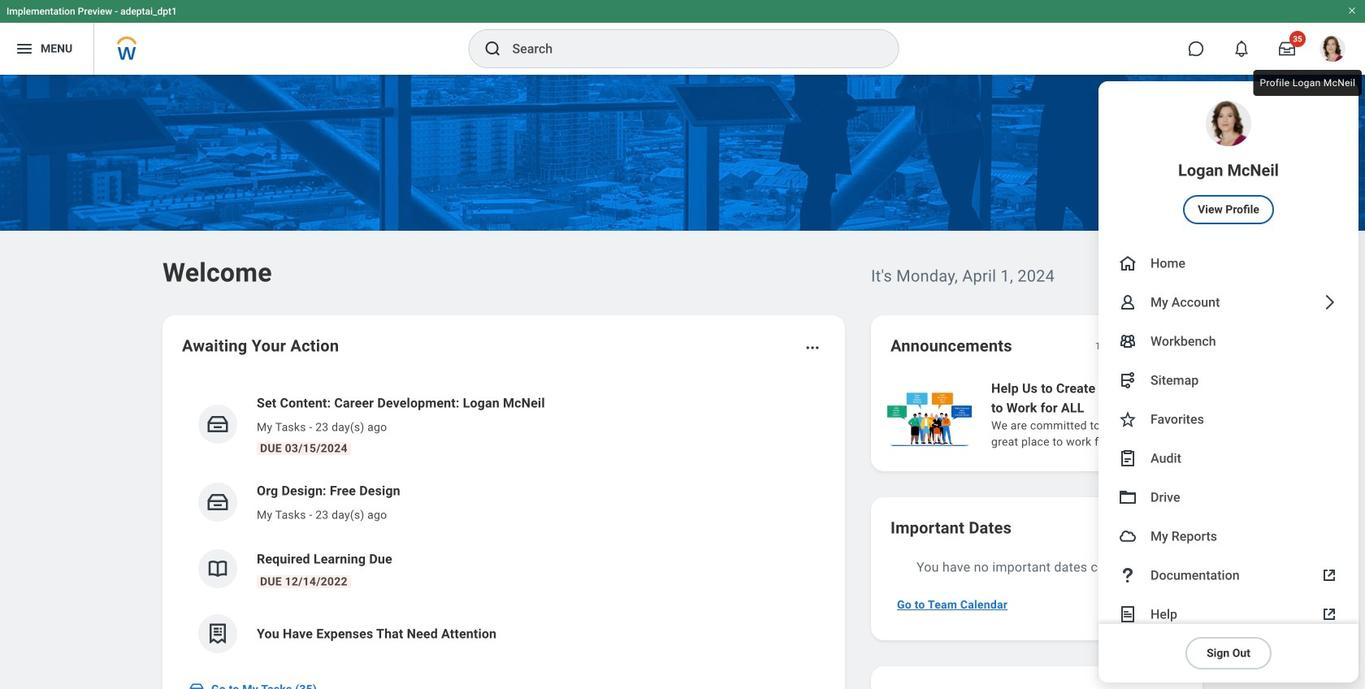 Task type: describe. For each thing, give the bounding box(es) containing it.
folder open image
[[1118, 488, 1138, 507]]

0 horizontal spatial list
[[182, 380, 826, 666]]

0 horizontal spatial inbox image
[[189, 681, 205, 689]]

chevron right image
[[1320, 293, 1339, 312]]

chevron left small image
[[1133, 338, 1149, 354]]

star image
[[1118, 410, 1138, 429]]

Search Workday  search field
[[512, 31, 865, 67]]

5 menu item from the top
[[1099, 361, 1359, 400]]

avatar image
[[1118, 527, 1138, 546]]

document image
[[1118, 605, 1138, 624]]

inbox image
[[206, 490, 230, 514]]

home image
[[1118, 254, 1138, 273]]

ext link image
[[1320, 566, 1339, 585]]

related actions image
[[804, 340, 821, 356]]

8 menu item from the top
[[1099, 478, 1359, 517]]

chevron right small image
[[1162, 338, 1178, 354]]



Task type: locate. For each thing, give the bounding box(es) containing it.
user image
[[1118, 293, 1138, 312]]

paste image
[[1118, 449, 1138, 468]]

tooltip
[[1250, 67, 1365, 99]]

menu
[[1099, 81, 1359, 683]]

9 menu item from the top
[[1099, 517, 1359, 556]]

close environment banner image
[[1347, 6, 1357, 15]]

contact card matrix manager image
[[1118, 332, 1138, 351]]

question image
[[1118, 566, 1138, 585]]

book open image
[[206, 557, 230, 581]]

6 menu item from the top
[[1099, 400, 1359, 439]]

10 menu item from the top
[[1099, 556, 1359, 595]]

dashboard expenses image
[[206, 622, 230, 646]]

11 menu item from the top
[[1099, 595, 1359, 634]]

7 menu item from the top
[[1099, 439, 1359, 478]]

search image
[[483, 39, 503, 59]]

inbox image
[[206, 412, 230, 436], [189, 681, 205, 689]]

main content
[[0, 75, 1365, 689]]

2 menu item from the top
[[1099, 244, 1359, 283]]

1 horizontal spatial inbox image
[[206, 412, 230, 436]]

banner
[[0, 0, 1365, 683]]

4 menu item from the top
[[1099, 322, 1359, 361]]

0 vertical spatial inbox image
[[206, 412, 230, 436]]

list
[[884, 377, 1365, 452], [182, 380, 826, 666]]

ext link image
[[1320, 605, 1339, 624]]

1 menu item from the top
[[1099, 81, 1359, 244]]

1 horizontal spatial list
[[884, 377, 1365, 452]]

menu item
[[1099, 81, 1359, 244], [1099, 244, 1359, 283], [1099, 283, 1359, 322], [1099, 322, 1359, 361], [1099, 361, 1359, 400], [1099, 400, 1359, 439], [1099, 439, 1359, 478], [1099, 478, 1359, 517], [1099, 517, 1359, 556], [1099, 556, 1359, 595], [1099, 595, 1359, 634]]

inbox large image
[[1279, 41, 1295, 57]]

justify image
[[15, 39, 34, 59]]

3 menu item from the top
[[1099, 283, 1359, 322]]

status
[[1095, 340, 1121, 353]]

1 vertical spatial inbox image
[[189, 681, 205, 689]]

logan mcneil image
[[1320, 36, 1346, 62]]

endpoints image
[[1118, 371, 1138, 390]]

notifications large image
[[1234, 41, 1250, 57]]



Task type: vqa. For each thing, say whether or not it's contained in the screenshot.
first Ext Link image from the bottom of the page
yes



